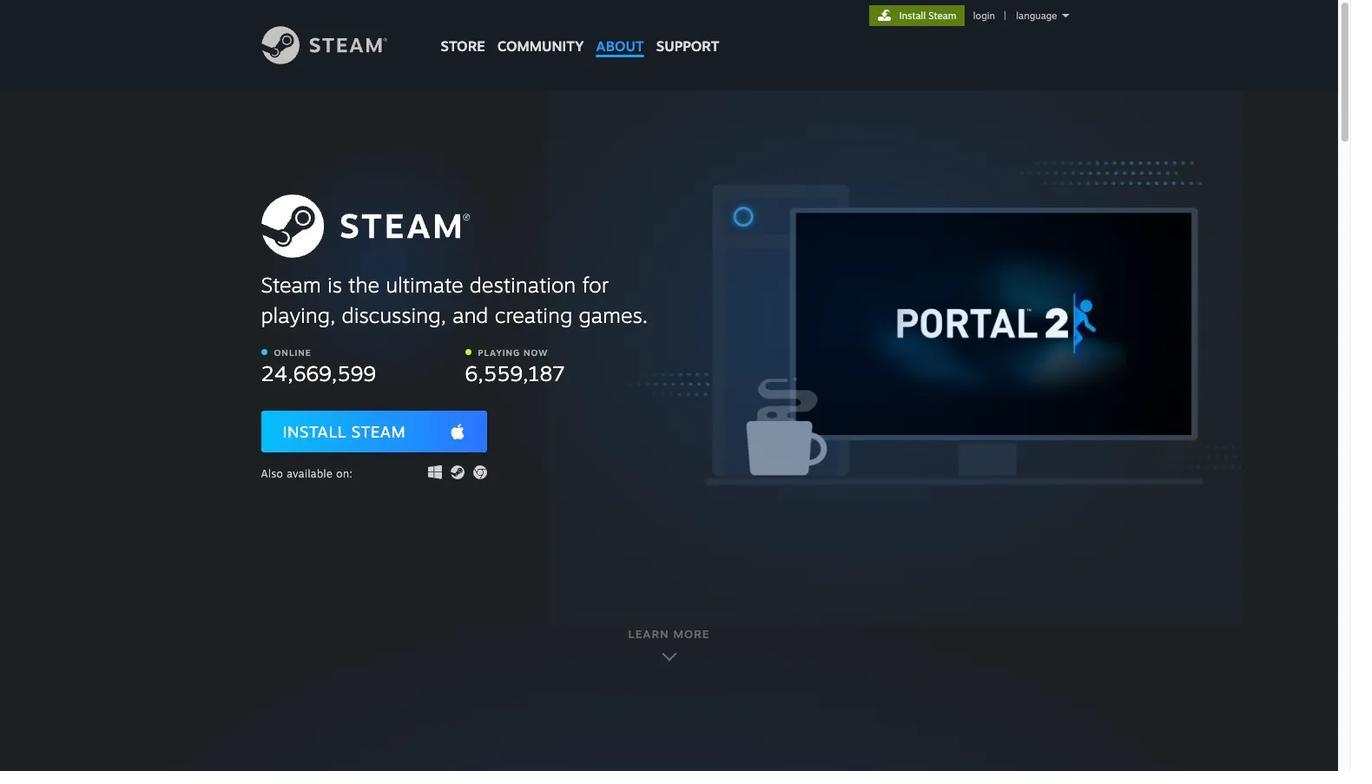 Task type: describe. For each thing, give the bounding box(es) containing it.
2 horizontal spatial steam
[[929, 10, 957, 22]]

learn more
[[628, 627, 710, 641]]

now
[[524, 347, 548, 357]]

also available on:
[[261, 467, 353, 480]]

games.
[[579, 302, 648, 328]]

playing now 6,559,187
[[465, 347, 565, 386]]

1 horizontal spatial install
[[900, 10, 926, 22]]

login
[[974, 10, 996, 22]]

community
[[498, 37, 584, 55]]

language
[[1017, 10, 1058, 22]]

support
[[657, 37, 720, 55]]

steam inside steam is the ultimate destination for playing, discussing, and creating games.
[[261, 271, 321, 298]]

6,559,187
[[465, 360, 565, 386]]

login | language
[[974, 10, 1058, 22]]

support link
[[650, 0, 726, 59]]

0 horizontal spatial install
[[283, 422, 347, 441]]

learn more link
[[0, 627, 1339, 664]]

login link
[[970, 10, 999, 22]]

learn
[[628, 627, 670, 641]]

store link
[[435, 0, 491, 63]]

destination
[[470, 271, 576, 298]]

for
[[582, 271, 609, 298]]

online
[[274, 347, 312, 357]]



Task type: locate. For each thing, give the bounding box(es) containing it.
0 horizontal spatial install steam
[[283, 422, 406, 441]]

0 vertical spatial install steam
[[900, 10, 957, 22]]

install steam link up on:
[[261, 410, 487, 452]]

1 vertical spatial install steam
[[283, 422, 406, 441]]

steam
[[929, 10, 957, 22], [261, 271, 321, 298], [352, 422, 406, 441]]

more
[[674, 627, 710, 641]]

1 vertical spatial install steam link
[[261, 410, 487, 452]]

discussing,
[[342, 302, 447, 328]]

online 24,669,599
[[261, 347, 376, 386]]

install left "login"
[[900, 10, 926, 22]]

2 vertical spatial steam
[[352, 422, 406, 441]]

24,669,599
[[261, 360, 376, 386]]

steam up playing,
[[261, 271, 321, 298]]

1 horizontal spatial steam
[[352, 422, 406, 441]]

ultimate
[[386, 271, 463, 298]]

install steam up on:
[[283, 422, 406, 441]]

about
[[596, 37, 644, 55]]

the
[[348, 271, 380, 298]]

steam left login link
[[929, 10, 957, 22]]

about link
[[590, 0, 650, 63]]

0 horizontal spatial install steam link
[[261, 410, 487, 452]]

community link
[[491, 0, 590, 63]]

|
[[1005, 10, 1007, 22]]

1 vertical spatial install
[[283, 422, 347, 441]]

is
[[327, 271, 342, 298]]

creating
[[495, 302, 573, 328]]

the logo for steam image
[[261, 195, 470, 258]]

steam is the ultimate destination for playing, discussing, and creating games.
[[261, 271, 648, 328]]

install steam left login link
[[900, 10, 957, 22]]

1 horizontal spatial install steam
[[900, 10, 957, 22]]

also
[[261, 467, 283, 480]]

install steam link
[[869, 5, 965, 26], [261, 410, 487, 452]]

playing,
[[261, 302, 336, 328]]

0 horizontal spatial steam
[[261, 271, 321, 298]]

1 horizontal spatial install steam link
[[869, 5, 965, 26]]

1 vertical spatial steam
[[261, 271, 321, 298]]

store
[[441, 37, 485, 55]]

and
[[453, 302, 489, 328]]

install steam
[[900, 10, 957, 22], [283, 422, 406, 441]]

0 vertical spatial steam
[[929, 10, 957, 22]]

install steam link left "login"
[[869, 5, 965, 26]]

0 vertical spatial install
[[900, 10, 926, 22]]

on:
[[336, 467, 353, 480]]

playing
[[478, 347, 521, 357]]

install up available
[[283, 422, 347, 441]]

0 vertical spatial install steam link
[[869, 5, 965, 26]]

available
[[287, 467, 333, 480]]

install
[[900, 10, 926, 22], [283, 422, 347, 441]]

steam up on:
[[352, 422, 406, 441]]



Task type: vqa. For each thing, say whether or not it's contained in the screenshot.
games.
yes



